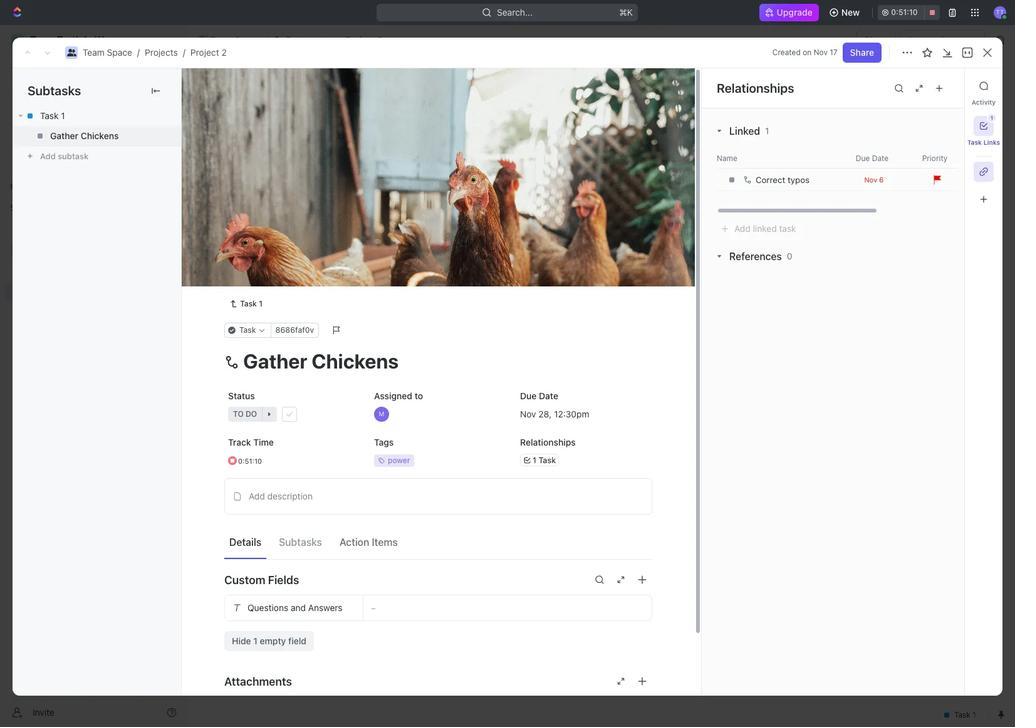 Task type: locate. For each thing, give the bounding box(es) containing it.
0 vertical spatial add task
[[925, 80, 963, 91]]

share down new button
[[865, 34, 889, 45]]

0:51:10 up automations
[[892, 8, 918, 17]]

2 vertical spatial add task
[[253, 261, 290, 272]]

1 horizontal spatial add task
[[337, 177, 370, 186]]

1 vertical spatial team
[[83, 47, 105, 58]]

add down "dashboards"
[[40, 151, 56, 161]]

1 horizontal spatial nov
[[814, 48, 828, 57]]

hide inside custom fields element
[[232, 636, 251, 646]]

automations button
[[902, 31, 967, 50]]

action items button
[[335, 531, 403, 553]]

tree inside sidebar navigation
[[5, 218, 182, 387]]

project 2
[[346, 34, 383, 45], [218, 75, 292, 95]]

add task down the automations "button"
[[925, 80, 963, 91]]

0 horizontal spatial project 2
[[218, 75, 292, 95]]

team
[[211, 34, 232, 45], [83, 47, 105, 58]]

assignees
[[522, 147, 560, 156]]

add subtask
[[40, 151, 89, 161]]

nov left 6
[[865, 175, 878, 183]]

to
[[233, 297, 243, 306], [415, 391, 423, 401], [233, 409, 244, 419]]

2 vertical spatial add task button
[[247, 260, 295, 275]]

1 button
[[974, 114, 996, 136], [281, 217, 298, 229], [282, 239, 299, 251]]

2
[[378, 34, 383, 45], [222, 47, 227, 58], [278, 75, 288, 95], [298, 177, 302, 186], [274, 240, 279, 250]]

1 vertical spatial hide
[[232, 636, 251, 646]]

add subtask button
[[13, 146, 181, 166]]

team for team space / projects / project 2
[[83, 47, 105, 58]]

to do up task dropdown button on the left top
[[233, 297, 256, 306]]

0 horizontal spatial relationships
[[520, 437, 576, 448]]

nov for nov 28 , 12:30 pm
[[520, 408, 536, 419]]

task 2
[[253, 240, 279, 250]]

0:51:10 inside button
[[892, 8, 918, 17]]

0 vertical spatial due
[[856, 153, 870, 163]]

attachments
[[224, 675, 292, 688]]

1 button for 1
[[281, 217, 298, 229]]

due date
[[520, 391, 559, 401]]

to do button
[[224, 403, 360, 426]]

hide button
[[646, 144, 672, 159]]

2 vertical spatial to
[[233, 409, 244, 419]]

space
[[235, 34, 260, 45], [107, 47, 132, 58]]

1 vertical spatial user group image
[[67, 49, 76, 56]]

2 horizontal spatial add task button
[[917, 76, 970, 96]]

fields
[[268, 573, 299, 586]]

to do down status
[[233, 409, 257, 419]]

1 horizontal spatial project 2 link
[[330, 33, 386, 48]]

,
[[549, 408, 552, 419]]

1 vertical spatial 1 button
[[281, 217, 298, 229]]

–
[[371, 603, 376, 613]]

subtasks
[[28, 83, 81, 98], [279, 536, 322, 548]]

chickens
[[81, 130, 119, 141]]

list
[[282, 116, 297, 126]]

Edit task name text field
[[224, 349, 653, 373]]

to right assigned
[[415, 391, 423, 401]]

project
[[346, 34, 375, 45], [191, 47, 219, 58], [218, 75, 274, 95]]

do down status
[[246, 409, 257, 419]]

0 horizontal spatial project 2 link
[[191, 47, 227, 58]]

1 horizontal spatial relationships
[[717, 81, 795, 95]]

subtask
[[58, 151, 89, 161]]

task 1 up 'task 2'
[[253, 218, 278, 229]]

1 vertical spatial projects
[[145, 47, 178, 58]]

0 vertical spatial team
[[211, 34, 232, 45]]

1 vertical spatial to do
[[233, 409, 257, 419]]

add task button down the automations "button"
[[917, 76, 970, 96]]

subtasks down home
[[28, 83, 81, 98]]

task 1 up task dropdown button on the left top
[[240, 299, 263, 308]]

progress
[[242, 177, 283, 186]]

1 horizontal spatial add task button
[[322, 174, 375, 189]]

user group image
[[13, 246, 22, 253]]

0:51:10 button
[[878, 5, 940, 20]]

created on nov 17
[[773, 48, 838, 57]]

references
[[730, 251, 782, 262]]

subtasks button
[[274, 531, 327, 553]]

0 vertical spatial add task button
[[917, 76, 970, 96]]

subtasks up fields
[[279, 536, 322, 548]]

tree
[[5, 218, 182, 387]]

1 vertical spatial project
[[191, 47, 219, 58]]

add task button down 'task 2'
[[247, 260, 295, 275]]

1 inside "linked 1"
[[766, 125, 770, 136]]

1 horizontal spatial space
[[235, 34, 260, 45]]

2 horizontal spatial nov
[[865, 175, 878, 183]]

change cover button
[[580, 261, 652, 281]]

add down the automations "button"
[[925, 80, 942, 91]]

share button down the new
[[857, 30, 896, 50]]

description
[[267, 491, 313, 502]]

1 horizontal spatial hide
[[651, 147, 667, 156]]

projects link
[[271, 33, 323, 48], [145, 47, 178, 58]]

correct typos link
[[740, 169, 840, 191]]

0 vertical spatial space
[[235, 34, 260, 45]]

assigned
[[374, 391, 413, 401]]

0 horizontal spatial task 1 link
[[13, 106, 181, 126]]

1 vertical spatial do
[[246, 409, 257, 419]]

1 horizontal spatial due
[[856, 153, 870, 163]]

0 horizontal spatial 0:51:10
[[238, 457, 262, 465]]

1 button inside task sidebar navigation tab list
[[974, 114, 996, 136]]

0 horizontal spatial hide
[[232, 636, 251, 646]]

add left the 'description'
[[249, 491, 265, 502]]

add
[[925, 80, 942, 91], [40, 151, 56, 161], [337, 177, 351, 186], [735, 223, 751, 234], [253, 261, 269, 272], [249, 491, 265, 502]]

1 vertical spatial task 1 link
[[224, 297, 268, 312]]

0:51:10
[[892, 8, 918, 17], [238, 457, 262, 465]]

0 horizontal spatial subtasks
[[28, 83, 81, 98]]

details button
[[224, 531, 267, 553]]

/
[[266, 34, 268, 45], [325, 34, 328, 45], [137, 47, 140, 58], [183, 47, 186, 58]]

add task
[[925, 80, 963, 91], [337, 177, 370, 186], [253, 261, 290, 272]]

custom fields
[[224, 573, 299, 586]]

add left "linked"
[[735, 223, 751, 234]]

do
[[245, 297, 256, 306], [246, 409, 257, 419]]

and
[[291, 602, 306, 613]]

field
[[288, 636, 307, 646]]

0:51:10 for 0:51:10 dropdown button
[[238, 457, 262, 465]]

assignees button
[[507, 144, 565, 159]]

1 vertical spatial task 1
[[253, 218, 278, 229]]

0 horizontal spatial due
[[520, 391, 537, 401]]

add task down 'task 2'
[[253, 261, 290, 272]]

add task down calendar
[[337, 177, 370, 186]]

1 horizontal spatial task 1 link
[[224, 297, 268, 312]]

1 vertical spatial space
[[107, 47, 132, 58]]

8686faf0v button
[[271, 323, 319, 338]]

favorites button
[[5, 179, 48, 194]]

calendar link
[[317, 113, 357, 130]]

user group image left team space at the top left of the page
[[199, 37, 207, 43]]

task sidebar navigation tab list
[[968, 76, 1001, 209]]

0:51:10 down track time
[[238, 457, 262, 465]]

0 vertical spatial relationships
[[717, 81, 795, 95]]

power
[[388, 456, 410, 465]]

team space / projects / project 2
[[83, 47, 227, 58]]

0 vertical spatial projects
[[286, 34, 320, 45]]

gantt link
[[423, 113, 449, 130]]

0
[[787, 251, 793, 261]]

calendar
[[320, 116, 357, 126]]

projects
[[286, 34, 320, 45], [145, 47, 178, 58]]

task 1 up "dashboards"
[[40, 110, 65, 121]]

linked
[[753, 223, 777, 234]]

share
[[865, 34, 889, 45], [851, 47, 875, 58]]

user group image
[[199, 37, 207, 43], [67, 49, 76, 56]]

invite
[[33, 707, 54, 718]]

1 vertical spatial 0:51:10
[[238, 457, 262, 465]]

gather chickens link
[[13, 126, 181, 146]]

0 vertical spatial 0:51:10
[[892, 8, 918, 17]]

1 horizontal spatial project 2
[[346, 34, 383, 45]]

1 task
[[533, 455, 556, 465]]

1 vertical spatial subtasks
[[279, 536, 322, 548]]

1 horizontal spatial projects link
[[271, 33, 323, 48]]

1 button for 2
[[282, 239, 299, 251]]

0 vertical spatial user group image
[[199, 37, 207, 43]]

nov inside dropdown button
[[865, 175, 878, 183]]

share button right 17
[[843, 43, 882, 63]]

0 horizontal spatial nov
[[520, 408, 536, 419]]

task 1 link up "chickens"
[[13, 106, 181, 126]]

0 vertical spatial hide
[[651, 147, 667, 156]]

1 vertical spatial nov
[[865, 175, 878, 183]]

1 vertical spatial relationships
[[520, 437, 576, 448]]

1 horizontal spatial subtasks
[[279, 536, 322, 548]]

nov left 17
[[814, 48, 828, 57]]

task links
[[968, 139, 1001, 146]]

0:51:10 inside dropdown button
[[238, 457, 262, 465]]

0 horizontal spatial space
[[107, 47, 132, 58]]

1 button down progress
[[281, 217, 298, 229]]

m button
[[371, 403, 507, 426]]

share button
[[857, 30, 896, 50], [843, 43, 882, 63]]

typos
[[788, 175, 810, 185]]

1 vertical spatial project 2
[[218, 75, 292, 95]]

hide
[[651, 147, 667, 156], [232, 636, 251, 646]]

0 vertical spatial task 1
[[40, 110, 65, 121]]

user group image up home link
[[67, 49, 76, 56]]

due inside due date dropdown button
[[856, 153, 870, 163]]

0 horizontal spatial team space link
[[83, 47, 132, 58]]

hide inside hide button
[[651, 147, 667, 156]]

1 horizontal spatial 0:51:10
[[892, 8, 918, 17]]

do up task dropdown button on the left top
[[245, 297, 256, 306]]

0 horizontal spatial add task
[[253, 261, 290, 272]]

due
[[856, 153, 870, 163], [520, 391, 537, 401]]

0 horizontal spatial team
[[83, 47, 105, 58]]

add task button down calendar link
[[322, 174, 375, 189]]

to up task dropdown button on the left top
[[233, 297, 243, 306]]

1 horizontal spatial team
[[211, 34, 232, 45]]

0 vertical spatial 1 button
[[974, 114, 996, 136]]

due for due date
[[520, 391, 537, 401]]

2 vertical spatial nov
[[520, 408, 536, 419]]

relationships up "linked 1" on the top right of page
[[717, 81, 795, 95]]

0 horizontal spatial projects
[[145, 47, 178, 58]]

hide for hide 1 empty field
[[232, 636, 251, 646]]

task 1 link up task dropdown button on the left top
[[224, 297, 268, 312]]

action
[[340, 536, 369, 548]]

2 horizontal spatial add task
[[925, 80, 963, 91]]

nov left 28
[[520, 408, 536, 419]]

search...
[[497, 7, 533, 18]]

links
[[984, 139, 1001, 146]]

space for team space
[[235, 34, 260, 45]]

2 vertical spatial 1 button
[[282, 239, 299, 251]]

1 vertical spatial due
[[520, 391, 537, 401]]

share right 17
[[851, 47, 875, 58]]

tt
[[997, 8, 1005, 16]]

new button
[[824, 3, 868, 23]]

to down status
[[233, 409, 244, 419]]

1 inside custom fields element
[[253, 636, 258, 646]]

relationships
[[717, 81, 795, 95], [520, 437, 576, 448]]

relationships up 1 task
[[520, 437, 576, 448]]

1 button right 'task 2'
[[282, 239, 299, 251]]

list link
[[279, 113, 297, 130]]

power button
[[371, 450, 507, 472]]

tags power
[[374, 437, 410, 465]]

1 button up task links
[[974, 114, 996, 136]]

0 vertical spatial task 1 link
[[13, 106, 181, 126]]



Task type: describe. For each thing, give the bounding box(es) containing it.
– button
[[364, 596, 652, 621]]

task
[[780, 223, 797, 234]]

docs
[[30, 108, 51, 118]]

cover
[[622, 266, 644, 276]]

team space
[[211, 34, 260, 45]]

home link
[[5, 61, 182, 81]]

1 vertical spatial add task
[[337, 177, 370, 186]]

due for due date
[[856, 153, 870, 163]]

1 inside task sidebar navigation tab list
[[991, 115, 994, 121]]

add description button
[[229, 486, 648, 507]]

add down calendar link
[[337, 177, 351, 186]]

0 vertical spatial project
[[346, 34, 375, 45]]

track time
[[228, 437, 274, 448]]

0 vertical spatial project 2
[[346, 34, 383, 45]]

task sidebar content section
[[699, 68, 1016, 696]]

tags
[[374, 437, 394, 448]]

2 vertical spatial task 1
[[240, 299, 263, 308]]

nov 6 button
[[843, 175, 906, 184]]

0 horizontal spatial add task button
[[247, 260, 295, 275]]

add down 'task 2'
[[253, 261, 269, 272]]

home
[[30, 65, 54, 76]]

date
[[872, 153, 889, 163]]

status
[[228, 391, 255, 401]]

0 vertical spatial to do
[[233, 297, 256, 306]]

team for team space
[[211, 34, 232, 45]]

gantt
[[426, 116, 449, 126]]

0:51:10 for 0:51:10 button
[[892, 8, 918, 17]]

0 vertical spatial share
[[865, 34, 889, 45]]

linked 1
[[730, 125, 770, 137]]

hide 1 empty field
[[232, 636, 307, 646]]

upgrade link
[[760, 4, 819, 21]]

0 horizontal spatial projects link
[[145, 47, 178, 58]]

new
[[842, 7, 860, 18]]

17
[[830, 48, 838, 57]]

⌘k
[[620, 7, 634, 18]]

custom fields element
[[224, 595, 653, 651]]

to do inside dropdown button
[[233, 409, 257, 419]]

gather chickens
[[50, 130, 119, 141]]

table link
[[378, 113, 403, 130]]

m
[[379, 410, 385, 418]]

sidebar navigation
[[0, 25, 187, 727]]

0 vertical spatial nov
[[814, 48, 828, 57]]

0:51:10 button
[[224, 450, 360, 472]]

custom fields button
[[224, 565, 653, 595]]

items
[[372, 536, 398, 548]]

linked
[[730, 125, 761, 137]]

1 horizontal spatial team space link
[[195, 33, 263, 48]]

to inside dropdown button
[[233, 409, 244, 419]]

priority button
[[905, 153, 968, 163]]

due date
[[856, 153, 889, 163]]

in progress
[[233, 177, 283, 186]]

table
[[380, 116, 403, 126]]

reposition
[[528, 266, 572, 276]]

task inside tab list
[[968, 139, 982, 146]]

docs link
[[5, 103, 182, 124]]

track
[[228, 437, 251, 448]]

automations
[[908, 34, 960, 45]]

nov for nov 6
[[865, 175, 878, 183]]

board link
[[231, 113, 258, 130]]

inbox link
[[5, 82, 182, 102]]

2 vertical spatial project
[[218, 75, 274, 95]]

1 vertical spatial share
[[851, 47, 875, 58]]

due date button
[[843, 153, 905, 163]]

6
[[880, 175, 884, 183]]

attachments button
[[224, 666, 653, 697]]

questions and answers
[[248, 602, 343, 613]]

space for team space / projects / project 2
[[107, 47, 132, 58]]

correct typos
[[756, 175, 810, 185]]

change cover button
[[580, 261, 652, 281]]

dashboards
[[30, 129, 79, 140]]

1 horizontal spatial projects
[[286, 34, 320, 45]]

1 vertical spatial add task button
[[322, 174, 375, 189]]

1 vertical spatial to
[[415, 391, 423, 401]]

8686faf0v
[[276, 325, 314, 335]]

spaces
[[10, 203, 37, 213]]

task inside dropdown button
[[239, 325, 256, 335]]

details
[[229, 536, 262, 548]]

inbox
[[30, 87, 52, 97]]

nov 28 , 12:30 pm
[[520, 408, 590, 419]]

12:30
[[554, 408, 577, 419]]

board
[[234, 116, 258, 126]]

add description
[[249, 491, 313, 502]]

0 vertical spatial subtasks
[[28, 83, 81, 98]]

do inside dropdown button
[[246, 409, 257, 419]]

1 horizontal spatial user group image
[[199, 37, 207, 43]]

add linked task button
[[721, 223, 797, 234]]

0 vertical spatial do
[[245, 297, 256, 306]]

0 vertical spatial to
[[233, 297, 243, 306]]

0 horizontal spatial user group image
[[67, 49, 76, 56]]

dashboards link
[[5, 125, 182, 145]]

correct
[[756, 175, 786, 185]]

custom
[[224, 573, 265, 586]]

empty
[[260, 636, 286, 646]]

hide for hide
[[651, 147, 667, 156]]

time
[[253, 437, 274, 448]]

Search tasks... text field
[[860, 142, 985, 161]]

upgrade
[[777, 7, 813, 18]]

questions
[[248, 602, 289, 613]]

relationships inside task sidebar content section
[[717, 81, 795, 95]]

activity
[[972, 98, 996, 106]]

on
[[803, 48, 812, 57]]

date
[[539, 391, 559, 401]]

subtasks inside 'button'
[[279, 536, 322, 548]]

references 0
[[730, 251, 793, 262]]

tt button
[[991, 3, 1011, 23]]

created
[[773, 48, 801, 57]]

gather
[[50, 130, 78, 141]]

add inside task sidebar content section
[[735, 223, 751, 234]]



Task type: vqa. For each thing, say whether or not it's contained in the screenshot.
TEAM
yes



